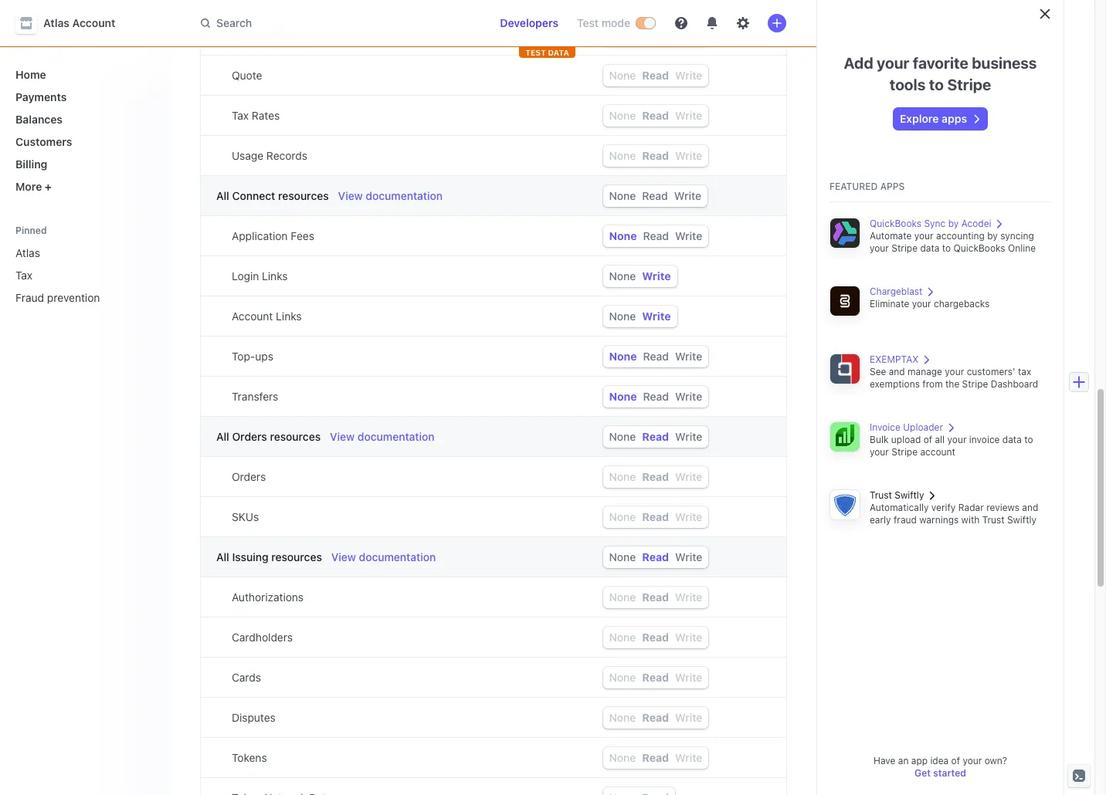 Task type: describe. For each thing, give the bounding box(es) containing it.
your inside add your favorite business tools to stripe
[[877, 54, 910, 72]]

balances link
[[9, 107, 158, 132]]

view for all orders resources
[[330, 430, 355, 443]]

have an app idea of your own? get started
[[874, 756, 1007, 779]]

none for 8th the none button from the bottom of the page
[[609, 189, 636, 202]]

stripe inside see and manage your customers' tax exemptions from the stripe dashboard
[[962, 379, 988, 390]]

syncing
[[1001, 230, 1034, 242]]

from
[[923, 379, 943, 390]]

4 none button from the top
[[609, 310, 636, 323]]

tax for tax
[[15, 269, 32, 282]]

fraud prevention
[[15, 291, 100, 304]]

data inside bulk upload of all your invoice data to your stripe account
[[1003, 434, 1022, 446]]

0 horizontal spatial quickbooks
[[870, 218, 922, 229]]

the
[[946, 379, 960, 390]]

invoice uploader
[[870, 422, 943, 433]]

search
[[216, 16, 252, 29]]

disputes
[[232, 712, 276, 725]]

payments
[[15, 90, 67, 104]]

2 orders from the top
[[232, 470, 266, 484]]

exemptions
[[870, 379, 920, 390]]

atlas for atlas account
[[43, 16, 70, 29]]

0 vertical spatial swiftly
[[895, 490, 924, 501]]

app
[[911, 756, 928, 767]]

usage records
[[232, 149, 307, 162]]

none for second the none button
[[609, 229, 637, 243]]

chargeblast image
[[830, 286, 861, 317]]

billing
[[15, 158, 47, 171]]

business
[[972, 54, 1037, 72]]

own?
[[985, 756, 1007, 767]]

Search search field
[[192, 9, 475, 37]]

stripe inside bulk upload of all your invoice data to your stripe account
[[892, 447, 918, 458]]

tax link
[[9, 263, 158, 288]]

7 none button from the top
[[609, 430, 636, 443]]

radar
[[959, 502, 984, 514]]

top-ups
[[232, 350, 273, 363]]

application fees
[[232, 229, 314, 243]]

atlas account button
[[15, 12, 131, 34]]

3 none button from the top
[[609, 270, 636, 283]]

your down quickbooks sync by acodei
[[914, 230, 934, 242]]

bulk upload of all your invoice data to your stripe account
[[870, 434, 1033, 458]]

login
[[232, 270, 259, 283]]

fees
[[291, 229, 314, 243]]

links for login links
[[262, 270, 288, 283]]

tools
[[890, 76, 926, 93]]

customers'
[[967, 366, 1016, 378]]

eliminate
[[870, 298, 910, 310]]

2 none button from the top
[[609, 229, 637, 243]]

6 none button from the top
[[609, 390, 637, 403]]

top-
[[232, 350, 255, 363]]

started
[[933, 768, 966, 779]]

fraud prevention link
[[9, 285, 158, 311]]

get started link
[[915, 768, 966, 779]]

3 none from the top
[[609, 270, 636, 283]]

exemptax image
[[830, 354, 861, 385]]

settings image
[[737, 17, 749, 29]]

and inside automatically verify radar reviews and early fraud warnings with trust swiftly
[[1022, 502, 1039, 514]]

see and manage your customers' tax exemptions from the stripe dashboard
[[870, 366, 1038, 390]]

cards
[[232, 671, 261, 684]]

tax
[[1018, 366, 1031, 378]]

explore apps link
[[894, 108, 987, 130]]

favorite
[[913, 54, 969, 72]]

all issuing resources
[[216, 551, 322, 564]]

swiftly inside automatically verify radar reviews and early fraud warnings with trust swiftly
[[1007, 515, 1037, 526]]

your inside have an app idea of your own? get started
[[963, 756, 982, 767]]

add your favorite business tools to stripe
[[844, 54, 1037, 93]]

explore apps
[[900, 112, 967, 125]]

write for 4th the none button from the bottom of the page
[[675, 350, 702, 363]]

home
[[15, 68, 46, 81]]

featured
[[830, 181, 878, 192]]

customers
[[15, 135, 72, 148]]

all for all connect resources
[[216, 189, 229, 202]]

8 none button from the top
[[609, 551, 636, 564]]

authorizations
[[232, 591, 304, 604]]

usage
[[232, 149, 264, 162]]

developers link
[[494, 11, 565, 36]]

ups
[[255, 350, 273, 363]]

stripe inside automate your accounting by syncing your stripe data to quickbooks online
[[892, 243, 918, 254]]

tax rates
[[232, 109, 280, 122]]

1 none button from the top
[[609, 189, 636, 202]]

none write for account links
[[609, 310, 671, 323]]

4 none from the top
[[609, 310, 636, 323]]

none read write for second the none button from the bottom of the page
[[609, 430, 703, 443]]

your down chargeblast
[[912, 298, 931, 310]]

prevention
[[47, 291, 100, 304]]

chargeblast
[[870, 286, 923, 297]]

tokens
[[232, 752, 267, 765]]

none read write for third the none button from the bottom of the page
[[609, 390, 702, 403]]

quickbooks inside automate your accounting by syncing your stripe data to quickbooks online
[[954, 243, 1006, 254]]

early
[[870, 515, 891, 526]]

atlas account
[[43, 16, 115, 29]]

none for first the none button from the bottom
[[609, 551, 636, 564]]

and inside see and manage your customers' tax exemptions from the stripe dashboard
[[889, 366, 905, 378]]

0 vertical spatial by
[[948, 218, 959, 229]]

all for all issuing resources
[[216, 551, 229, 564]]

none read write for 4th the none button from the bottom of the page
[[609, 350, 702, 363]]

with
[[962, 515, 980, 526]]

none for 4th the none button from the bottom of the page
[[609, 350, 637, 363]]

billing link
[[9, 151, 158, 177]]

test data
[[525, 48, 569, 57]]

application
[[232, 229, 288, 243]]

skus
[[232, 511, 259, 524]]

login links
[[232, 270, 288, 283]]

0 horizontal spatial trust
[[870, 490, 892, 501]]

connect
[[232, 189, 275, 202]]

idea
[[930, 756, 949, 767]]

automatically verify radar reviews and early fraud warnings with trust swiftly
[[870, 502, 1039, 526]]

account inside button
[[72, 16, 115, 29]]

core navigation links element
[[9, 62, 158, 199]]

your down 'bulk'
[[870, 447, 889, 458]]

to inside bulk upload of all your invoice data to your stripe account
[[1025, 434, 1033, 446]]

verify
[[932, 502, 956, 514]]

invoice uploader image
[[830, 422, 861, 453]]

accounting
[[936, 230, 985, 242]]

quickbooks sync by acodei
[[870, 218, 992, 229]]

customers link
[[9, 129, 158, 155]]

see
[[870, 366, 886, 378]]



Task type: locate. For each thing, give the bounding box(es) containing it.
1 horizontal spatial data
[[1003, 434, 1022, 446]]

6 none from the top
[[609, 390, 637, 403]]

all orders resources
[[216, 430, 321, 443]]

your inside see and manage your customers' tax exemptions from the stripe dashboard
[[945, 366, 964, 378]]

your down automate
[[870, 243, 889, 254]]

write for 8th the none button from the bottom of the page
[[674, 189, 702, 202]]

eliminate your chargebacks
[[870, 298, 990, 310]]

documentation for all issuing resources
[[359, 551, 436, 564]]

links for account links
[[276, 310, 302, 323]]

2 vertical spatial documentation
[[359, 551, 436, 564]]

0 horizontal spatial and
[[889, 366, 905, 378]]

orders
[[232, 430, 267, 443], [232, 470, 266, 484]]

balances
[[15, 113, 63, 126]]

2 none read write from the top
[[609, 229, 702, 243]]

5 none from the top
[[609, 350, 637, 363]]

none for third the none button from the bottom of the page
[[609, 390, 637, 403]]

your up the
[[945, 366, 964, 378]]

none read write for 8th the none button from the bottom of the page
[[609, 189, 702, 202]]

pinned navigation links element
[[9, 218, 161, 311]]

your right all
[[948, 434, 967, 446]]

to
[[929, 76, 944, 93], [942, 243, 951, 254], [1025, 434, 1033, 446]]

0 vertical spatial account
[[72, 16, 115, 29]]

write
[[674, 189, 702, 202], [675, 229, 702, 243], [642, 270, 671, 283], [642, 310, 671, 323], [675, 350, 702, 363], [675, 390, 702, 403], [675, 430, 703, 443], [675, 551, 703, 564]]

resources for all connect resources
[[278, 189, 329, 202]]

1 none write from the top
[[609, 270, 671, 283]]

3 all from the top
[[216, 551, 229, 564]]

help image
[[675, 17, 688, 29]]

none
[[609, 189, 636, 202], [609, 229, 637, 243], [609, 270, 636, 283], [609, 310, 636, 323], [609, 350, 637, 363], [609, 390, 637, 403], [609, 430, 636, 443], [609, 551, 636, 564]]

1 none from the top
[[609, 189, 636, 202]]

1 horizontal spatial atlas
[[43, 16, 70, 29]]

trust swiftly
[[870, 490, 924, 501]]

documentation for all connect resources
[[366, 189, 443, 202]]

1 horizontal spatial swiftly
[[1007, 515, 1037, 526]]

trust up automatically
[[870, 490, 892, 501]]

0 vertical spatial and
[[889, 366, 905, 378]]

0 vertical spatial documentation
[[366, 189, 443, 202]]

view documentation link for all connect resources
[[338, 188, 443, 204]]

acodei
[[962, 218, 992, 229]]

1 horizontal spatial and
[[1022, 502, 1039, 514]]

resources for all orders resources
[[270, 430, 321, 443]]

1 vertical spatial orders
[[232, 470, 266, 484]]

your left own? on the right of the page
[[963, 756, 982, 767]]

to down "favorite"
[[929, 76, 944, 93]]

1 vertical spatial swiftly
[[1007, 515, 1037, 526]]

rates
[[252, 109, 280, 122]]

write for second the none button
[[675, 229, 702, 243]]

view documentation link for all issuing resources
[[331, 550, 436, 565]]

automatically
[[870, 502, 929, 514]]

your up "tools"
[[877, 54, 910, 72]]

1 horizontal spatial trust
[[982, 515, 1005, 526]]

home link
[[9, 62, 158, 87]]

by up "accounting"
[[948, 218, 959, 229]]

8 none from the top
[[609, 551, 636, 564]]

fraud
[[894, 515, 917, 526]]

links
[[262, 270, 288, 283], [276, 310, 302, 323]]

1 vertical spatial quickbooks
[[954, 243, 1006, 254]]

1 horizontal spatial quickbooks
[[954, 243, 1006, 254]]

stripe down upload
[[892, 447, 918, 458]]

exemptax
[[870, 354, 919, 365]]

0 horizontal spatial account
[[72, 16, 115, 29]]

test
[[577, 16, 599, 29]]

have
[[874, 756, 896, 767]]

1 vertical spatial all
[[216, 430, 229, 443]]

of inside bulk upload of all your invoice data to your stripe account
[[924, 434, 933, 446]]

none read write for first the none button from the bottom
[[609, 551, 703, 564]]

+
[[45, 180, 52, 193]]

5 none button from the top
[[609, 350, 637, 363]]

mode
[[602, 16, 630, 29]]

1 vertical spatial of
[[951, 756, 960, 767]]

2 vertical spatial view documentation
[[331, 551, 436, 564]]

explore
[[900, 112, 939, 125]]

data down quickbooks sync by acodei
[[920, 243, 940, 254]]

orders up skus
[[232, 470, 266, 484]]

write for second the none button from the bottom of the page
[[675, 430, 703, 443]]

1 vertical spatial view documentation
[[330, 430, 435, 443]]

0 vertical spatial of
[[924, 434, 933, 446]]

0 horizontal spatial data
[[920, 243, 940, 254]]

0 horizontal spatial of
[[924, 434, 933, 446]]

2 vertical spatial view
[[331, 551, 356, 564]]

an
[[898, 756, 909, 767]]

by down 'acodei'
[[987, 230, 998, 242]]

write for first the none button from the bottom
[[675, 551, 703, 564]]

1 vertical spatial links
[[276, 310, 302, 323]]

0 horizontal spatial swiftly
[[895, 490, 924, 501]]

automate
[[870, 230, 912, 242]]

2 vertical spatial all
[[216, 551, 229, 564]]

1 vertical spatial none write
[[609, 310, 671, 323]]

account up the top-ups
[[232, 310, 273, 323]]

none read write for second the none button
[[609, 229, 702, 243]]

0 vertical spatial to
[[929, 76, 944, 93]]

manage
[[908, 366, 942, 378]]

tax
[[232, 109, 249, 122], [15, 269, 32, 282]]

trust swiftly image
[[830, 490, 861, 521]]

all for all orders resources
[[216, 430, 229, 443]]

fraud
[[15, 291, 44, 304]]

atlas inside button
[[43, 16, 70, 29]]

stripe down automate
[[892, 243, 918, 254]]

0 horizontal spatial by
[[948, 218, 959, 229]]

0 vertical spatial tax
[[232, 109, 249, 122]]

account
[[920, 447, 956, 458]]

resources down transfers
[[270, 430, 321, 443]]

view documentation for all issuing resources
[[331, 551, 436, 564]]

view for all connect resources
[[338, 189, 363, 202]]

1 vertical spatial and
[[1022, 502, 1039, 514]]

view documentation link
[[338, 188, 443, 204], [330, 430, 435, 445], [331, 550, 436, 565]]

6 none read write from the top
[[609, 551, 703, 564]]

2 vertical spatial resources
[[271, 551, 322, 564]]

sync
[[924, 218, 946, 229]]

of up started
[[951, 756, 960, 767]]

1 vertical spatial view
[[330, 430, 355, 443]]

1 none read write from the top
[[609, 189, 702, 202]]

add
[[844, 54, 873, 72]]

transfers
[[232, 390, 278, 403]]

all
[[935, 434, 945, 446]]

swiftly down reviews
[[1007, 515, 1037, 526]]

0 vertical spatial trust
[[870, 490, 892, 501]]

1 all from the top
[[216, 189, 229, 202]]

0 vertical spatial links
[[262, 270, 288, 283]]

1 vertical spatial view documentation link
[[330, 430, 435, 445]]

1 vertical spatial data
[[1003, 434, 1022, 446]]

1 horizontal spatial of
[[951, 756, 960, 767]]

0 vertical spatial resources
[[278, 189, 329, 202]]

and
[[889, 366, 905, 378], [1022, 502, 1039, 514]]

quickbooks up automate
[[870, 218, 922, 229]]

read
[[642, 189, 668, 202], [643, 229, 669, 243], [643, 350, 669, 363], [643, 390, 669, 403], [642, 430, 669, 443], [642, 551, 669, 564]]

view documentation link for all orders resources
[[330, 430, 435, 445]]

developers
[[500, 16, 559, 29]]

resources right issuing
[[271, 551, 322, 564]]

0 vertical spatial orders
[[232, 430, 267, 443]]

view
[[338, 189, 363, 202], [330, 430, 355, 443], [331, 551, 356, 564]]

view documentation
[[338, 189, 443, 202], [330, 430, 435, 443], [331, 551, 436, 564]]

data
[[548, 48, 569, 57]]

read button
[[642, 189, 668, 202], [643, 229, 669, 243], [643, 350, 669, 363], [643, 390, 669, 403], [642, 430, 669, 443], [642, 551, 669, 564]]

links down login links
[[276, 310, 302, 323]]

pinned element
[[9, 240, 158, 311]]

view documentation for all connect resources
[[338, 189, 443, 202]]

apps
[[942, 112, 967, 125]]

stripe inside add your favorite business tools to stripe
[[947, 76, 991, 93]]

0 vertical spatial atlas
[[43, 16, 70, 29]]

0 horizontal spatial atlas
[[15, 246, 40, 260]]

account
[[72, 16, 115, 29], [232, 310, 273, 323]]

stripe down customers'
[[962, 379, 988, 390]]

0 vertical spatial none write
[[609, 270, 671, 283]]

stripe down "favorite"
[[947, 76, 991, 93]]

to right invoice
[[1025, 434, 1033, 446]]

invoice
[[870, 422, 901, 433]]

upload
[[891, 434, 921, 446]]

data
[[920, 243, 940, 254], [1003, 434, 1022, 446]]

tax up fraud
[[15, 269, 32, 282]]

to inside add your favorite business tools to stripe
[[929, 76, 944, 93]]

of left all
[[924, 434, 933, 446]]

7 none from the top
[[609, 430, 636, 443]]

all connect resources
[[216, 189, 329, 202]]

more
[[15, 180, 42, 193]]

and up exemptions
[[889, 366, 905, 378]]

Search text field
[[192, 9, 475, 37]]

1 vertical spatial documentation
[[358, 430, 435, 443]]

none for second the none button from the bottom of the page
[[609, 430, 636, 443]]

invoice
[[969, 434, 1000, 446]]

links right 'login'
[[262, 270, 288, 283]]

1 vertical spatial account
[[232, 310, 273, 323]]

and right reviews
[[1022, 502, 1039, 514]]

featured apps
[[830, 181, 905, 192]]

atlas link
[[9, 240, 158, 266]]

1 vertical spatial tax
[[15, 269, 32, 282]]

2 none write from the top
[[609, 310, 671, 323]]

warnings
[[920, 515, 959, 526]]

pinned
[[15, 225, 47, 236]]

1 horizontal spatial account
[[232, 310, 273, 323]]

trust down reviews
[[982, 515, 1005, 526]]

0 vertical spatial view
[[338, 189, 363, 202]]

0 vertical spatial all
[[216, 189, 229, 202]]

1 vertical spatial to
[[942, 243, 951, 254]]

records
[[266, 149, 307, 162]]

0 vertical spatial view documentation
[[338, 189, 443, 202]]

2 vertical spatial view documentation link
[[331, 550, 436, 565]]

atlas for atlas
[[15, 246, 40, 260]]

all
[[216, 189, 229, 202], [216, 430, 229, 443], [216, 551, 229, 564]]

to down "accounting"
[[942, 243, 951, 254]]

tax for tax rates
[[232, 109, 249, 122]]

2 vertical spatial to
[[1025, 434, 1033, 446]]

chargebacks
[[934, 298, 990, 310]]

your
[[877, 54, 910, 72], [914, 230, 934, 242], [870, 243, 889, 254], [912, 298, 931, 310], [945, 366, 964, 378], [948, 434, 967, 446], [870, 447, 889, 458], [963, 756, 982, 767]]

stripe
[[947, 76, 991, 93], [892, 243, 918, 254], [962, 379, 988, 390], [892, 447, 918, 458]]

resources for all issuing resources
[[271, 551, 322, 564]]

swiftly up automatically
[[895, 490, 924, 501]]

tax left rates
[[232, 109, 249, 122]]

0 horizontal spatial tax
[[15, 269, 32, 282]]

3 none read write from the top
[[609, 350, 702, 363]]

trust
[[870, 490, 892, 501], [982, 515, 1005, 526]]

of inside have an app idea of your own? get started
[[951, 756, 960, 767]]

1 vertical spatial atlas
[[15, 246, 40, 260]]

documentation for all orders resources
[[358, 430, 435, 443]]

atlas inside pinned element
[[15, 246, 40, 260]]

tax inside pinned element
[[15, 269, 32, 282]]

1 horizontal spatial tax
[[232, 109, 249, 122]]

dashboard
[[991, 379, 1038, 390]]

view for all issuing resources
[[331, 551, 356, 564]]

quickbooks down "accounting"
[[954, 243, 1006, 254]]

account up home link
[[72, 16, 115, 29]]

1 vertical spatial resources
[[270, 430, 321, 443]]

resources
[[278, 189, 329, 202], [270, 430, 321, 443], [271, 551, 322, 564]]

orders down transfers
[[232, 430, 267, 443]]

atlas down pinned
[[15, 246, 40, 260]]

1 vertical spatial trust
[[982, 515, 1005, 526]]

quickbooks
[[870, 218, 922, 229], [954, 243, 1006, 254]]

online
[[1008, 243, 1036, 254]]

none write for login links
[[609, 270, 671, 283]]

0 vertical spatial quickbooks
[[870, 218, 922, 229]]

2 all from the top
[[216, 430, 229, 443]]

5 none read write from the top
[[609, 430, 703, 443]]

atlas up home
[[43, 16, 70, 29]]

subscriptions
[[232, 29, 300, 42]]

data inside automate your accounting by syncing your stripe data to quickbooks online
[[920, 243, 940, 254]]

issuing
[[232, 551, 268, 564]]

test mode
[[577, 16, 630, 29]]

1 vertical spatial by
[[987, 230, 998, 242]]

data right invoice
[[1003, 434, 1022, 446]]

none read write
[[609, 189, 702, 202], [609, 229, 702, 243], [609, 350, 702, 363], [609, 390, 702, 403], [609, 430, 703, 443], [609, 551, 703, 564]]

0 vertical spatial data
[[920, 243, 940, 254]]

write button
[[674, 189, 702, 202], [675, 229, 702, 243], [642, 270, 671, 283], [642, 310, 671, 323], [675, 350, 702, 363], [675, 390, 702, 403], [675, 430, 703, 443], [675, 551, 703, 564]]

documentation
[[366, 189, 443, 202], [358, 430, 435, 443], [359, 551, 436, 564]]

write for third the none button from the bottom of the page
[[675, 390, 702, 403]]

2 none from the top
[[609, 229, 637, 243]]

1 orders from the top
[[232, 430, 267, 443]]

trust inside automatically verify radar reviews and early fraud warnings with trust swiftly
[[982, 515, 1005, 526]]

resources up fees
[[278, 189, 329, 202]]

automate your accounting by syncing your stripe data to quickbooks online
[[870, 230, 1036, 254]]

4 none read write from the top
[[609, 390, 702, 403]]

by inside automate your accounting by syncing your stripe data to quickbooks online
[[987, 230, 998, 242]]

bulk
[[870, 434, 889, 446]]

to inside automate your accounting by syncing your stripe data to quickbooks online
[[942, 243, 951, 254]]

1 horizontal spatial by
[[987, 230, 998, 242]]

0 vertical spatial view documentation link
[[338, 188, 443, 204]]

view documentation for all orders resources
[[330, 430, 435, 443]]

quickbooks sync by acodei image
[[830, 218, 861, 249]]



Task type: vqa. For each thing, say whether or not it's contained in the screenshot.
Recent Element
no



